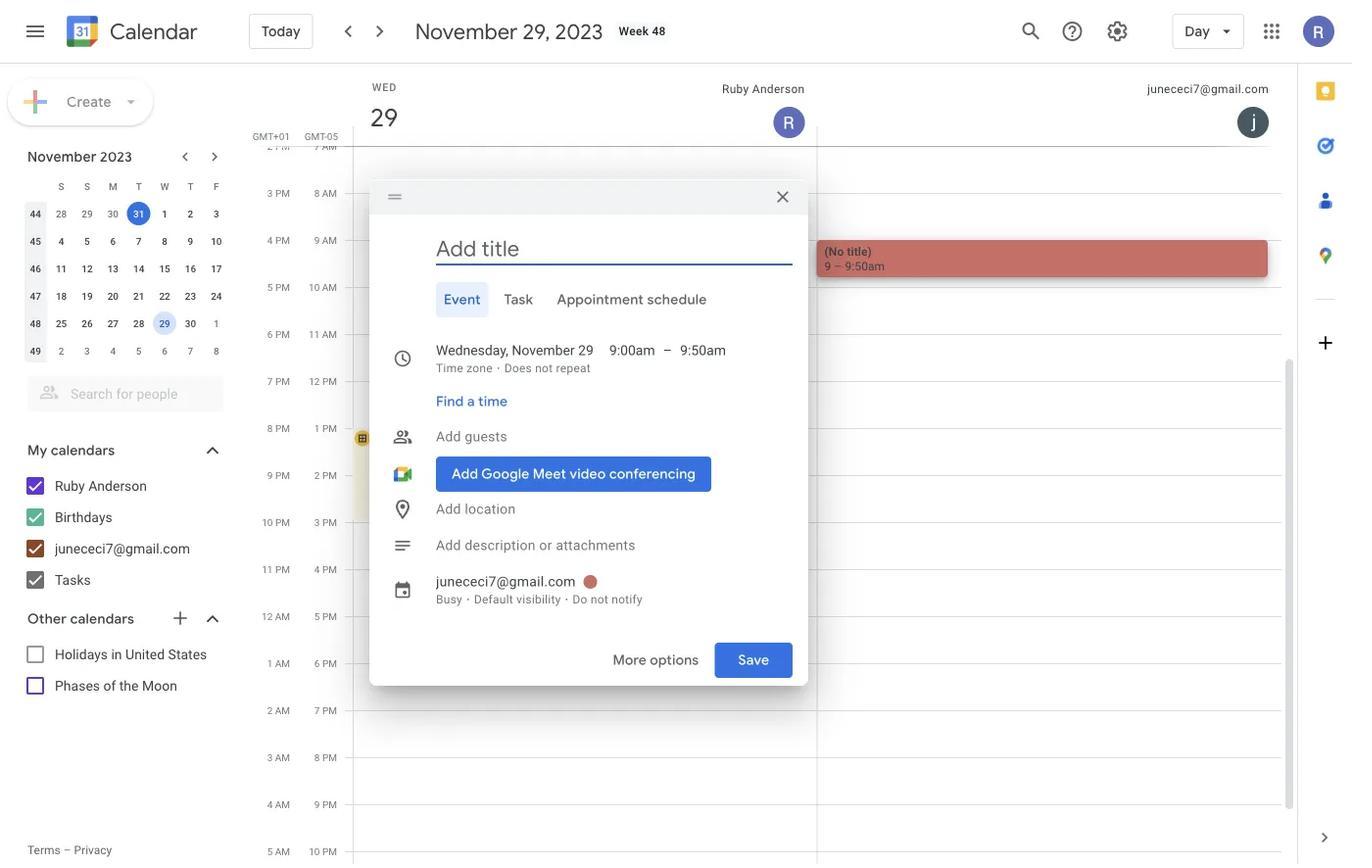 Task type: locate. For each thing, give the bounding box(es) containing it.
week 48
[[619, 24, 666, 38]]

0 vertical spatial 28
[[56, 208, 67, 220]]

2 horizontal spatial –
[[834, 259, 842, 273]]

1 horizontal spatial junececi7@gmail.com
[[436, 574, 576, 590]]

2 vertical spatial add
[[436, 537, 461, 554]]

29 element
[[153, 312, 176, 335]]

0 horizontal spatial 11
[[56, 263, 67, 274]]

– down "(no"
[[834, 259, 842, 273]]

calendars
[[51, 442, 115, 460], [70, 610, 134, 628]]

None search field
[[0, 368, 243, 412]]

3 add from the top
[[436, 537, 461, 554]]

6 row from the top
[[23, 310, 229, 337]]

1 vertical spatial 2 pm
[[314, 469, 337, 481]]

0 horizontal spatial 5 pm
[[267, 281, 290, 293]]

november up does not repeat
[[512, 342, 575, 359]]

12 for 12 am
[[262, 610, 273, 622]]

0 vertical spatial 9:50am
[[845, 259, 885, 273]]

office hours remade , 1pm
[[376, 433, 520, 446]]

s left m
[[84, 180, 90, 192]]

10 pm up 11 pm
[[262, 516, 290, 528]]

1 vertical spatial 48
[[30, 317, 41, 329]]

am down 4 am
[[275, 846, 290, 857]]

25
[[56, 317, 67, 329]]

13
[[107, 263, 119, 274]]

9 pm right 4 am
[[314, 799, 337, 810]]

11 for 11
[[56, 263, 67, 274]]

october 31, today element
[[127, 202, 151, 225]]

am for 9 am
[[322, 234, 337, 246]]

time zone
[[436, 362, 493, 375]]

remade
[[447, 433, 491, 446]]

Add title text field
[[436, 234, 793, 264]]

10 am
[[309, 281, 337, 293]]

s up the october 28 "element"
[[58, 180, 64, 192]]

1 vertical spatial –
[[663, 342, 672, 359]]

9:50am right to element
[[680, 342, 726, 359]]

add down find
[[436, 429, 461, 445]]

10 up 17
[[211, 235, 222, 247]]

2023 right '29,'
[[555, 18, 603, 45]]

not right does
[[535, 362, 553, 375]]

2 left december 3 element
[[59, 345, 64, 357]]

12 right 11 element
[[82, 263, 93, 274]]

18 element
[[50, 284, 73, 308]]

1 vertical spatial 12
[[309, 375, 320, 387]]

2 row from the top
[[23, 200, 229, 227]]

3
[[267, 187, 273, 199], [214, 208, 219, 220], [84, 345, 90, 357], [314, 516, 320, 528], [267, 752, 273, 763]]

1 horizontal spatial –
[[663, 342, 672, 359]]

9:50am down title)
[[845, 259, 885, 273]]

1 horizontal spatial s
[[84, 180, 90, 192]]

m
[[109, 180, 117, 192]]

7 row from the top
[[23, 337, 229, 365]]

0 horizontal spatial 4 pm
[[267, 234, 290, 246]]

0 horizontal spatial 28
[[56, 208, 67, 220]]

0 vertical spatial 48
[[652, 24, 666, 38]]

26 element
[[75, 312, 99, 335]]

do not notify
[[573, 593, 643, 607]]

november up the october 28 "element"
[[27, 148, 97, 166]]

december 6 element
[[153, 339, 176, 363]]

30 right 29 cell at the left
[[185, 317, 196, 329]]

22 element
[[153, 284, 176, 308]]

6 pm
[[267, 328, 290, 340], [314, 658, 337, 669]]

am
[[322, 140, 337, 152], [322, 187, 337, 199], [322, 234, 337, 246], [322, 281, 337, 293], [322, 328, 337, 340], [275, 610, 290, 622], [275, 658, 290, 669], [275, 705, 290, 716], [275, 752, 290, 763], [275, 799, 290, 810], [275, 846, 290, 857]]

8 right 3 am
[[314, 752, 320, 763]]

gmt-05
[[305, 130, 338, 142]]

0 horizontal spatial anderson
[[88, 478, 147, 494]]

1 vertical spatial 6 pm
[[314, 658, 337, 669]]

day
[[1185, 23, 1210, 40]]

my calendars list
[[4, 470, 243, 596]]

october 29 element
[[75, 202, 99, 225]]

2 add from the top
[[436, 501, 461, 517]]

ruby inside 29 column header
[[722, 82, 749, 96]]

do
[[573, 593, 588, 607]]

wednesday, november 29
[[436, 342, 594, 359]]

6 pm right '1 am'
[[314, 658, 337, 669]]

11 inside row
[[56, 263, 67, 274]]

1 row from the top
[[23, 172, 229, 200]]

to element
[[663, 341, 672, 361]]

junececi7@gmail.com down birthdays
[[55, 540, 190, 557]]

7 am
[[314, 140, 337, 152]]

0 horizontal spatial –
[[63, 844, 71, 857]]

2 am
[[267, 705, 290, 716]]

4 right 11 pm
[[314, 563, 320, 575]]

1 vertical spatial november
[[27, 148, 97, 166]]

ruby inside my calendars list
[[55, 478, 85, 494]]

other calendars button
[[4, 604, 243, 635]]

1 vertical spatial 28
[[133, 317, 144, 329]]

0 vertical spatial 10 pm
[[262, 516, 290, 528]]

1 vertical spatial 30
[[185, 317, 196, 329]]

december 2 element
[[50, 339, 73, 363]]

0 horizontal spatial t
[[136, 180, 142, 192]]

location
[[465, 501, 516, 517]]

11 up 12 am
[[262, 563, 273, 575]]

24 element
[[205, 284, 228, 308]]

21 element
[[127, 284, 151, 308]]

4 pm
[[267, 234, 290, 246], [314, 563, 337, 575]]

29 right 28 element
[[159, 317, 170, 329]]

4 pm left 9 am
[[267, 234, 290, 246]]

row containing 47
[[23, 282, 229, 310]]

hours
[[412, 433, 444, 446]]

1 vertical spatial ruby anderson
[[55, 478, 147, 494]]

2 pm left gmt-
[[267, 140, 290, 152]]

2 pm down 1 pm
[[314, 469, 337, 481]]

28 inside "element"
[[56, 208, 67, 220]]

1 vertical spatial 5 pm
[[314, 610, 337, 622]]

november 2023 grid
[[19, 172, 229, 365]]

22
[[159, 290, 170, 302]]

row containing 49
[[23, 337, 229, 365]]

t
[[136, 180, 142, 192], [188, 180, 194, 192]]

5
[[84, 235, 90, 247], [267, 281, 273, 293], [136, 345, 142, 357], [314, 610, 320, 622], [267, 846, 273, 857]]

0 vertical spatial 6 pm
[[267, 328, 290, 340]]

2 vertical spatial 11
[[262, 563, 273, 575]]

29
[[369, 101, 397, 134], [82, 208, 93, 220], [159, 317, 170, 329], [578, 342, 594, 359]]

1 vertical spatial 3 pm
[[314, 516, 337, 528]]

0 horizontal spatial ruby anderson
[[55, 478, 147, 494]]

1 vertical spatial 11
[[309, 328, 320, 340]]

29 grid
[[251, 64, 1297, 865]]

0 horizontal spatial 30
[[107, 208, 119, 220]]

10 pm
[[262, 516, 290, 528], [309, 846, 337, 857]]

14
[[133, 263, 144, 274]]

0 horizontal spatial junececi7@gmail.com
[[55, 540, 190, 557]]

48
[[652, 24, 666, 38], [30, 317, 41, 329]]

28 right 44
[[56, 208, 67, 220]]

17
[[211, 263, 222, 274]]

0 vertical spatial 8 pm
[[267, 422, 290, 434]]

november left '29,'
[[415, 18, 518, 45]]

0 vertical spatial junececi7@gmail.com
[[1148, 82, 1269, 96]]

28 right 27 element
[[133, 317, 144, 329]]

3 pm down 1 pm
[[314, 516, 337, 528]]

0 horizontal spatial s
[[58, 180, 64, 192]]

2 horizontal spatial 11
[[309, 328, 320, 340]]

05
[[327, 130, 338, 142]]

1 inside 'element'
[[214, 317, 219, 329]]

0 vertical spatial anderson
[[752, 82, 805, 96]]

am down 3 am
[[275, 799, 290, 810]]

1 vertical spatial anderson
[[88, 478, 147, 494]]

4 am
[[267, 799, 290, 810]]

1 horizontal spatial 2 pm
[[314, 469, 337, 481]]

2 horizontal spatial 12
[[309, 375, 320, 387]]

ruby
[[722, 82, 749, 96], [55, 478, 85, 494]]

1 horizontal spatial ruby anderson
[[722, 82, 805, 96]]

event button
[[436, 282, 489, 317]]

3 row from the top
[[23, 227, 229, 255]]

phases of the moon
[[55, 678, 177, 694]]

0 horizontal spatial 2 pm
[[267, 140, 290, 152]]

junececi7@gmail.com
[[1148, 82, 1269, 96], [55, 540, 190, 557], [436, 574, 576, 590]]

guests
[[465, 429, 507, 445]]

1 horizontal spatial not
[[591, 593, 609, 607]]

am for 8 am
[[322, 187, 337, 199]]

10 right 5 am
[[309, 846, 320, 857]]

9 up 10 am at top left
[[314, 234, 320, 246]]

november for november 2023
[[27, 148, 97, 166]]

junececi7@gmail.com column header
[[817, 64, 1282, 146]]

0 horizontal spatial not
[[535, 362, 553, 375]]

1 horizontal spatial t
[[188, 180, 194, 192]]

1 vertical spatial 9:50am
[[680, 342, 726, 359]]

0 horizontal spatial 6 pm
[[267, 328, 290, 340]]

am for 1 am
[[275, 658, 290, 669]]

29 down wed
[[369, 101, 397, 134]]

10 inside row
[[211, 235, 222, 247]]

18
[[56, 290, 67, 302]]

5 pm right 12 am
[[314, 610, 337, 622]]

4 row from the top
[[23, 255, 229, 282]]

anderson
[[752, 82, 805, 96], [88, 478, 147, 494]]

1 vertical spatial not
[[591, 593, 609, 607]]

0 horizontal spatial 12
[[82, 263, 93, 274]]

0 vertical spatial ruby anderson
[[722, 82, 805, 96]]

2 vertical spatial junececi7@gmail.com
[[436, 574, 576, 590]]

7 pm left 12 pm
[[267, 375, 290, 387]]

anderson inside 29 column header
[[752, 82, 805, 96]]

0 horizontal spatial 9 pm
[[267, 469, 290, 481]]

0 vertical spatial 12
[[82, 263, 93, 274]]

7 inside 'december 7' element
[[188, 345, 193, 357]]

row containing 48
[[23, 310, 229, 337]]

2
[[267, 140, 273, 152], [188, 208, 193, 220], [59, 345, 64, 357], [314, 469, 320, 481], [267, 705, 273, 716]]

tab list
[[1298, 64, 1352, 810], [385, 282, 793, 317]]

1 vertical spatial 8 pm
[[314, 752, 337, 763]]

0 vertical spatial –
[[834, 259, 842, 273]]

7 left december 8 element
[[188, 345, 193, 357]]

0 vertical spatial 9 pm
[[267, 469, 290, 481]]

3 pm left 8 am
[[267, 187, 290, 199]]

0 vertical spatial add
[[436, 429, 461, 445]]

am up 12 pm
[[322, 328, 337, 340]]

8 pm left 1 pm
[[267, 422, 290, 434]]

1 vertical spatial ruby
[[55, 478, 85, 494]]

calendars up in
[[70, 610, 134, 628]]

5 pm
[[267, 281, 290, 293], [314, 610, 337, 622]]

terms link
[[27, 844, 60, 857]]

1 horizontal spatial 12
[[262, 610, 273, 622]]

november for november 29, 2023
[[415, 18, 518, 45]]

not for does
[[535, 362, 553, 375]]

1 right 31 'cell'
[[162, 208, 167, 220]]

time
[[436, 362, 463, 375]]

ruby anderson
[[722, 82, 805, 96], [55, 478, 147, 494]]

12 for 12 pm
[[309, 375, 320, 387]]

10 up the 11 am
[[309, 281, 320, 293]]

8 pm right 3 am
[[314, 752, 337, 763]]

0 vertical spatial 2023
[[555, 18, 603, 45]]

1 horizontal spatial 8 pm
[[314, 752, 337, 763]]

– right terms
[[63, 844, 71, 857]]

–
[[834, 259, 842, 273], [663, 342, 672, 359], [63, 844, 71, 857]]

4 pm right 11 pm
[[314, 563, 337, 575]]

3 down 1 pm
[[314, 516, 320, 528]]

1 down 12 pm
[[314, 422, 320, 434]]

am down 7 am
[[322, 187, 337, 199]]

1 add from the top
[[436, 429, 461, 445]]

2 s from the left
[[84, 180, 90, 192]]

1 horizontal spatial 6 pm
[[314, 658, 337, 669]]

11
[[56, 263, 67, 274], [309, 328, 320, 340], [262, 563, 273, 575]]

2 vertical spatial 12
[[262, 610, 273, 622]]

15
[[159, 263, 170, 274]]

am for 4 am
[[275, 799, 290, 810]]

t right w
[[188, 180, 194, 192]]

9:50am
[[845, 259, 885, 273], [680, 342, 726, 359]]

0 vertical spatial not
[[535, 362, 553, 375]]

0 horizontal spatial 2023
[[100, 148, 132, 166]]

row
[[23, 172, 229, 200], [23, 200, 229, 227], [23, 227, 229, 255], [23, 255, 229, 282], [23, 282, 229, 310], [23, 310, 229, 337], [23, 337, 229, 365]]

pm
[[275, 140, 290, 152], [275, 187, 290, 199], [275, 234, 290, 246], [275, 281, 290, 293], [275, 328, 290, 340], [275, 375, 290, 387], [322, 375, 337, 387], [275, 422, 290, 434], [322, 422, 337, 434], [275, 469, 290, 481], [322, 469, 337, 481], [275, 516, 290, 528], [322, 516, 337, 528], [275, 563, 290, 575], [322, 563, 337, 575], [322, 610, 337, 622], [322, 658, 337, 669], [322, 705, 337, 716], [322, 752, 337, 763], [322, 799, 337, 810], [322, 846, 337, 857]]

find a time
[[436, 393, 508, 411]]

48 left 25
[[30, 317, 41, 329]]

0 vertical spatial 4 pm
[[267, 234, 290, 246]]

11 down 10 am at top left
[[309, 328, 320, 340]]

12 am
[[262, 610, 290, 622]]

0 vertical spatial 11
[[56, 263, 67, 274]]

october 30 element
[[101, 202, 125, 225]]

30 element
[[179, 312, 202, 335]]

add left the location
[[436, 501, 461, 517]]

october 28 element
[[50, 202, 73, 225]]

time
[[478, 393, 508, 411]]

0 horizontal spatial ruby
[[55, 478, 85, 494]]

30 right october 29 "element"
[[107, 208, 119, 220]]

row containing s
[[23, 172, 229, 200]]

1 vertical spatial add
[[436, 501, 461, 517]]

0 vertical spatial calendars
[[51, 442, 115, 460]]

appointment
[[557, 291, 644, 309]]

7 left 05
[[314, 140, 320, 152]]

2 vertical spatial –
[[63, 844, 71, 857]]

1 horizontal spatial 30
[[185, 317, 196, 329]]

1 vertical spatial 9 pm
[[314, 799, 337, 810]]

1 s from the left
[[58, 180, 64, 192]]

29 right the october 28 "element"
[[82, 208, 93, 220]]

31
[[133, 208, 144, 220]]

calendars right my
[[51, 442, 115, 460]]

5 pm left 10 am at top left
[[267, 281, 290, 293]]

19 element
[[75, 284, 99, 308]]

0 vertical spatial 3 pm
[[267, 187, 290, 199]]

3 up 10 element
[[214, 208, 219, 220]]

7 pm right 2 am
[[314, 705, 337, 716]]

december 3 element
[[75, 339, 99, 363]]

29 cell
[[152, 310, 178, 337]]

10
[[211, 235, 222, 247], [309, 281, 320, 293], [262, 516, 273, 528], [309, 846, 320, 857]]

add other calendars image
[[171, 609, 190, 628]]

1 right 30 element
[[214, 317, 219, 329]]

6 right december 5 element
[[162, 345, 167, 357]]

1 horizontal spatial 4 pm
[[314, 563, 337, 575]]

28 for 28 element
[[133, 317, 144, 329]]

1 horizontal spatial 28
[[133, 317, 144, 329]]

row group
[[23, 200, 229, 365]]

12 down 11 pm
[[262, 610, 273, 622]]

45
[[30, 235, 41, 247]]

5 right 12 am
[[314, 610, 320, 622]]

1 vertical spatial 2023
[[100, 148, 132, 166]]

5 row from the top
[[23, 282, 229, 310]]

0 vertical spatial ruby
[[722, 82, 749, 96]]

– right 9:00am
[[663, 342, 672, 359]]

junececi7@gmail.com down 'day' dropdown button
[[1148, 82, 1269, 96]]

s
[[58, 180, 64, 192], [84, 180, 90, 192]]

not right do
[[591, 593, 609, 607]]

november 2023
[[27, 148, 132, 166]]

1 horizontal spatial anderson
[[752, 82, 805, 96]]

ruby anderson inside 29 column header
[[722, 82, 805, 96]]

add inside 'dropdown button'
[[436, 429, 461, 445]]

11 right 46
[[56, 263, 67, 274]]

am down 2 am
[[275, 752, 290, 763]]

48 right week
[[652, 24, 666, 38]]

13 element
[[101, 257, 125, 280]]

0 horizontal spatial 10 pm
[[262, 516, 290, 528]]

6 pm left the 11 am
[[267, 328, 290, 340]]

december 1 element
[[205, 312, 228, 335]]

0 vertical spatial 30
[[107, 208, 119, 220]]

am up 2 am
[[275, 658, 290, 669]]

junececi7@gmail.com up default visibility
[[436, 574, 576, 590]]

16
[[185, 263, 196, 274]]

3 pm
[[267, 187, 290, 199], [314, 516, 337, 528]]

0 vertical spatial november
[[415, 18, 518, 45]]

1 vertical spatial junececi7@gmail.com
[[55, 540, 190, 557]]

12 inside november 2023 grid
[[82, 263, 93, 274]]

row group containing 44
[[23, 200, 229, 365]]

2023
[[555, 18, 603, 45], [100, 148, 132, 166]]

6
[[110, 235, 116, 247], [267, 328, 273, 340], [162, 345, 167, 357], [314, 658, 320, 669]]

other
[[27, 610, 67, 628]]

1 horizontal spatial 9:50am
[[845, 259, 885, 273]]

0 horizontal spatial 48
[[30, 317, 41, 329]]

0 horizontal spatial 9:50am
[[680, 342, 726, 359]]

15 element
[[153, 257, 176, 280]]

1 horizontal spatial 10 pm
[[309, 846, 337, 857]]

am down 9 am
[[322, 281, 337, 293]]

december 4 element
[[101, 339, 125, 363]]

am up '1 am'
[[275, 610, 290, 622]]



Task type: vqa. For each thing, say whether or not it's contained in the screenshot.
junececi7@gmail.com
yes



Task type: describe. For each thing, give the bounding box(es) containing it.
4 down 3 am
[[267, 799, 273, 810]]

appointment schedule
[[557, 291, 707, 309]]

am for 7 am
[[322, 140, 337, 152]]

today
[[262, 23, 301, 40]]

1 t from the left
[[136, 180, 142, 192]]

wednesday,
[[436, 342, 509, 359]]

11 am
[[309, 328, 337, 340]]

9 inside november 2023 grid
[[188, 235, 193, 247]]

gmt+01
[[253, 130, 290, 142]]

30 for 30 element
[[185, 317, 196, 329]]

6 down october 30 element
[[110, 235, 116, 247]]

1 for 1 pm
[[314, 422, 320, 434]]

calendars for my calendars
[[51, 442, 115, 460]]

attachments
[[556, 537, 636, 554]]

birthdays
[[55, 509, 112, 525]]

14 element
[[127, 257, 151, 280]]

0 horizontal spatial 8 pm
[[267, 422, 290, 434]]

5 down 4 am
[[267, 846, 273, 857]]

0 horizontal spatial 3 pm
[[267, 187, 290, 199]]

44
[[30, 208, 41, 220]]

2 t from the left
[[188, 180, 194, 192]]

wednesday, november 29 element
[[362, 95, 407, 140]]

4 right december 3 element
[[110, 345, 116, 357]]

busy
[[436, 593, 462, 607]]

my calendars
[[27, 442, 115, 460]]

anderson inside my calendars list
[[88, 478, 147, 494]]

calendar element
[[63, 12, 198, 55]]

states
[[168, 646, 207, 662]]

23
[[185, 290, 196, 302]]

25 element
[[50, 312, 73, 335]]

moon
[[142, 678, 177, 694]]

w
[[160, 180, 169, 192]]

9 am
[[314, 234, 337, 246]]

today button
[[249, 8, 313, 55]]

28 element
[[127, 312, 151, 335]]

1 horizontal spatial 9 pm
[[314, 799, 337, 810]]

create button
[[8, 78, 153, 125]]

8 up 15 element
[[162, 235, 167, 247]]

add description or attachments
[[436, 537, 636, 554]]

or
[[539, 537, 552, 554]]

default visibility
[[474, 593, 561, 607]]

december 5 element
[[127, 339, 151, 363]]

privacy
[[74, 844, 112, 857]]

phases
[[55, 678, 100, 694]]

29 inside cell
[[159, 317, 170, 329]]

event
[[444, 291, 481, 309]]

1 for december 1 'element'
[[214, 317, 219, 329]]

my calendars button
[[4, 435, 243, 466]]

task
[[504, 291, 534, 309]]

28 for the october 28 "element"
[[56, 208, 67, 220]]

7 right 2 am
[[314, 705, 320, 716]]

29 inside "element"
[[82, 208, 93, 220]]

2 left gmt-
[[267, 140, 273, 152]]

17 element
[[205, 257, 228, 280]]

tab list containing event
[[385, 282, 793, 317]]

row containing 45
[[23, 227, 229, 255]]

5 left 10 am at top left
[[267, 281, 273, 293]]

am for 2 am
[[275, 705, 290, 716]]

10 up 11 pm
[[262, 516, 273, 528]]

am for 3 am
[[275, 752, 290, 763]]

2 down '1 am'
[[267, 705, 273, 716]]

29,
[[523, 18, 550, 45]]

2 right 31 'cell'
[[188, 208, 193, 220]]

3 left december 4 element
[[84, 345, 90, 357]]

1 horizontal spatial 3 pm
[[314, 516, 337, 528]]

calendar
[[110, 18, 198, 46]]

9:50am inside (no title) 9 – 9:50am
[[845, 259, 885, 273]]

1 pm
[[314, 422, 337, 434]]

1 horizontal spatial 5 pm
[[314, 610, 337, 622]]

add for add guests
[[436, 429, 461, 445]]

day button
[[1172, 8, 1245, 55]]

7 down 31 'cell'
[[136, 235, 142, 247]]

calendar heading
[[106, 18, 198, 46]]

29 up repeat
[[578, 342, 594, 359]]

– for 9:00am – 9:50am
[[663, 342, 672, 359]]

2 vertical spatial november
[[512, 342, 575, 359]]

other calendars
[[27, 610, 134, 628]]

terms – privacy
[[27, 844, 112, 857]]

description
[[465, 537, 536, 554]]

,
[[491, 433, 494, 446]]

week
[[619, 24, 649, 38]]

december 8 element
[[205, 339, 228, 363]]

united
[[125, 646, 165, 662]]

1 horizontal spatial 48
[[652, 24, 666, 38]]

(no title) 9 – 9:50am
[[825, 244, 885, 273]]

11 element
[[50, 257, 73, 280]]

21
[[133, 290, 144, 302]]

1pm
[[497, 433, 520, 446]]

am for 11 am
[[322, 328, 337, 340]]

am for 10 am
[[322, 281, 337, 293]]

31 cell
[[126, 200, 152, 227]]

3 right the f
[[267, 187, 273, 199]]

repeat
[[556, 362, 591, 375]]

visibility
[[517, 593, 561, 607]]

20 element
[[101, 284, 125, 308]]

Search for people text field
[[39, 376, 212, 412]]

find
[[436, 393, 464, 411]]

1 horizontal spatial tab list
[[1298, 64, 1352, 810]]

wed 29
[[369, 81, 397, 134]]

appointment schedule button
[[549, 282, 715, 317]]

29 column header
[[353, 64, 818, 146]]

f
[[214, 180, 219, 192]]

9 right 4 am
[[314, 799, 320, 810]]

5 down october 29 "element"
[[84, 235, 90, 247]]

8 down 7 am
[[314, 187, 320, 199]]

9 inside (no title) 9 – 9:50am
[[825, 259, 831, 273]]

add location
[[436, 501, 516, 517]]

23 element
[[179, 284, 202, 308]]

find a time button
[[428, 384, 516, 419]]

3 down 2 am
[[267, 752, 273, 763]]

add guests button
[[428, 419, 793, 455]]

2 down 1 pm
[[314, 469, 320, 481]]

zone
[[467, 362, 493, 375]]

11 for 11 am
[[309, 328, 320, 340]]

1 vertical spatial 10 pm
[[309, 846, 337, 857]]

0 horizontal spatial 7 pm
[[267, 375, 290, 387]]

settings menu image
[[1106, 20, 1129, 43]]

8 right 'december 7' element
[[214, 345, 219, 357]]

does
[[504, 362, 532, 375]]

add for add location
[[436, 501, 461, 517]]

24
[[211, 290, 222, 302]]

in
[[111, 646, 122, 662]]

26
[[82, 317, 93, 329]]

add guests
[[436, 429, 507, 445]]

8 left 1 pm
[[267, 422, 273, 434]]

other calendars list
[[4, 639, 243, 702]]

am for 5 am
[[275, 846, 290, 857]]

12 for 12
[[82, 263, 93, 274]]

december 7 element
[[179, 339, 202, 363]]

8 am
[[314, 187, 337, 199]]

5 am
[[267, 846, 290, 857]]

3 am
[[267, 752, 290, 763]]

4 right 10 element
[[267, 234, 273, 246]]

privacy link
[[74, 844, 112, 857]]

11 for 11 pm
[[262, 563, 273, 575]]

10 element
[[205, 229, 228, 253]]

junececi7@gmail.com inside 'column header'
[[1148, 82, 1269, 96]]

holidays in united states
[[55, 646, 207, 662]]

my
[[27, 442, 47, 460]]

0 vertical spatial 5 pm
[[267, 281, 290, 293]]

47
[[30, 290, 41, 302]]

notify
[[612, 593, 643, 607]]

1 for 1 am
[[267, 658, 273, 669]]

1 am
[[267, 658, 290, 669]]

not for do
[[591, 593, 609, 607]]

of
[[103, 678, 116, 694]]

30 for october 30 element
[[107, 208, 119, 220]]

5 right december 4 element
[[136, 345, 142, 357]]

row group inside november 2023 grid
[[23, 200, 229, 365]]

a
[[467, 393, 475, 411]]

1 horizontal spatial 2023
[[555, 18, 603, 45]]

6 right '1 am'
[[314, 658, 320, 669]]

19
[[82, 290, 93, 302]]

27 element
[[101, 312, 125, 335]]

main drawer image
[[24, 20, 47, 43]]

16 element
[[179, 257, 202, 280]]

4 right '45'
[[59, 235, 64, 247]]

1 vertical spatial 4 pm
[[314, 563, 337, 575]]

create
[[67, 93, 112, 111]]

ruby anderson inside my calendars list
[[55, 478, 147, 494]]

the
[[119, 678, 139, 694]]

– for terms – privacy
[[63, 844, 71, 857]]

1 vertical spatial 7 pm
[[314, 705, 337, 716]]

row containing 44
[[23, 200, 229, 227]]

junececi7@gmail.com inside my calendars list
[[55, 540, 190, 557]]

6 left the 11 am
[[267, 328, 273, 340]]

49
[[30, 345, 41, 357]]

calendars for other calendars
[[70, 610, 134, 628]]

– inside (no title) 9 – 9:50am
[[834, 259, 842, 273]]

(no
[[825, 244, 844, 258]]

29 inside wed 29
[[369, 101, 397, 134]]

am for 12 am
[[275, 610, 290, 622]]

9 up 11 pm
[[267, 469, 273, 481]]

20
[[107, 290, 119, 302]]

12 element
[[75, 257, 99, 280]]

add for add description or attachments
[[436, 537, 461, 554]]

7 left 12 pm
[[267, 375, 273, 387]]

schedule
[[647, 291, 707, 309]]

48 inside row
[[30, 317, 41, 329]]

0 vertical spatial 2 pm
[[267, 140, 290, 152]]

row containing 46
[[23, 255, 229, 282]]



